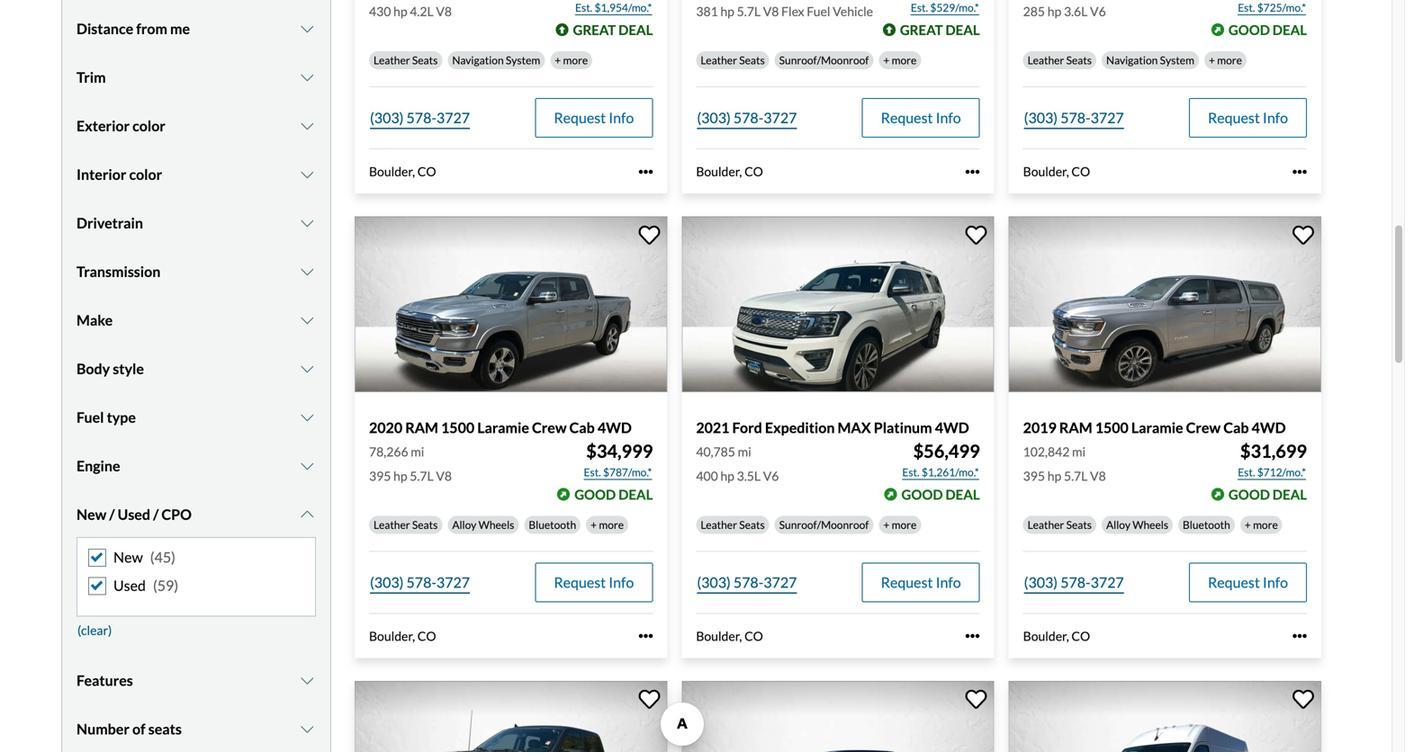Task type: vqa. For each thing, say whether or not it's contained in the screenshot.
fwd
no



Task type: locate. For each thing, give the bounding box(es) containing it.
2 ellipsis h image from the left
[[1293, 165, 1307, 179]]

used down new (45)
[[113, 577, 146, 595]]

2 navigation system from the left
[[1106, 54, 1195, 67]]

2 horizontal spatial 5.7l
[[1064, 468, 1088, 484]]

1 horizontal spatial alloy wheels
[[1106, 518, 1169, 531]]

1 horizontal spatial cab
[[1224, 419, 1249, 437]]

chevron down image inside interior color dropdown button
[[298, 168, 316, 182]]

395 for $31,699
[[1023, 468, 1045, 484]]

mi for $34,999
[[411, 444, 424, 459]]

2 great from the left
[[900, 22, 943, 38]]

ram right '2020'
[[405, 419, 438, 437]]

395 down "78,266"
[[369, 468, 391, 484]]

great down est. $1,954/mo.* button
[[573, 22, 616, 38]]

cab up $31,699
[[1224, 419, 1249, 437]]

1 horizontal spatial wheels
[[1133, 518, 1169, 531]]

1 395 from the left
[[369, 468, 391, 484]]

2 1500 from the left
[[1095, 419, 1129, 437]]

wheels
[[479, 518, 514, 531], [1133, 518, 1169, 531]]

4 chevron down image from the top
[[298, 362, 316, 376]]

0 horizontal spatial 395
[[369, 468, 391, 484]]

crew
[[532, 419, 567, 437], [1186, 419, 1221, 437]]

good deal down "est. $787/mo.*" button
[[575, 486, 653, 503]]

mi inside 102,842 mi 395 hp 5.7l v8
[[1072, 444, 1086, 459]]

1 vertical spatial v6
[[763, 468, 779, 484]]

more
[[563, 54, 588, 67], [892, 54, 917, 67], [1217, 54, 1242, 67], [599, 518, 624, 531], [892, 518, 917, 531], [1253, 518, 1278, 531]]

0 vertical spatial sunroof/moonroof
[[779, 54, 869, 67]]

395 inside 102,842 mi 395 hp 5.7l v8
[[1023, 468, 1045, 484]]

$31,699 est. $712/mo.*
[[1238, 440, 1307, 479]]

est. $529/mo.* button
[[910, 0, 980, 17]]

navigation system
[[452, 54, 540, 67], [1106, 54, 1195, 67]]

0 horizontal spatial ram
[[405, 419, 438, 437]]

0 horizontal spatial mi
[[411, 444, 424, 459]]

chevron down image for distance from me
[[298, 22, 316, 36]]

mi inside 40,785 mi 400 hp 3.5l v6
[[738, 444, 751, 459]]

3 4wd from the left
[[1252, 419, 1286, 437]]

1 horizontal spatial mi
[[738, 444, 751, 459]]

+ more down est. $529/mo.* button
[[883, 54, 917, 67]]

1 chevron down image from the top
[[298, 70, 316, 85]]

1 great deal from the left
[[573, 22, 653, 38]]

1500 up 78,266 mi 395 hp 5.7l v8
[[441, 419, 475, 437]]

(59)
[[153, 577, 178, 595]]

chevron down image inside 'transmission' dropdown button
[[298, 265, 316, 279]]

4wd up $56,499 in the bottom of the page
[[935, 419, 969, 437]]

system for good deal
[[1160, 54, 1195, 67]]

0 horizontal spatial wheels
[[479, 518, 514, 531]]

0 horizontal spatial 4wd
[[598, 419, 632, 437]]

1 4wd from the left
[[598, 419, 632, 437]]

1 chevron down image from the top
[[298, 22, 316, 36]]

5 chevron down image from the top
[[298, 411, 316, 425]]

more down est. $1,261/mo.* button
[[892, 518, 917, 531]]

3727
[[437, 109, 470, 127], [764, 109, 797, 127], [1091, 109, 1124, 127], [437, 574, 470, 591], [764, 574, 797, 591], [1091, 574, 1124, 591]]

1 horizontal spatial ram
[[1059, 419, 1093, 437]]

1 horizontal spatial 5.7l
[[737, 4, 761, 19]]

2 alloy wheels from the left
[[1106, 518, 1169, 531]]

laramie for $31,699
[[1132, 419, 1183, 437]]

1 horizontal spatial navigation system
[[1106, 54, 1195, 67]]

hp
[[393, 4, 407, 19], [721, 4, 735, 19], [1048, 4, 1062, 19], [393, 468, 407, 484], [721, 468, 735, 484], [1048, 468, 1062, 484]]

2 chevron down image from the top
[[298, 119, 316, 133]]

chevron down image for make
[[298, 313, 316, 328]]

new / used / cpo button
[[77, 493, 316, 538]]

2 crew from the left
[[1186, 419, 1221, 437]]

1500 for $34,999
[[441, 419, 475, 437]]

fuel type button
[[77, 395, 316, 440]]

4wd up $31,699
[[1252, 419, 1286, 437]]

billet silver metallic clearcoat 2019 ram 1500 laramie crew cab 4wd pickup truck four-wheel drive automatic image
[[1009, 217, 1322, 393]]

4wd
[[598, 419, 632, 437], [935, 419, 969, 437], [1252, 419, 1286, 437]]

great deal down est. $529/mo.* button
[[900, 22, 980, 38]]

chevron down image inside the fuel type dropdown button
[[298, 411, 316, 425]]

6 chevron down image from the top
[[298, 674, 316, 688]]

v8 left flex
[[763, 4, 779, 19]]

v8 right 4.2l
[[436, 4, 452, 19]]

1 horizontal spatial bluetooth
[[1183, 518, 1230, 531]]

mi down ford
[[738, 444, 751, 459]]

great deal for 430 hp 4.2l v8
[[573, 22, 653, 38]]

chevron down image inside 'new / used / cpo' dropdown button
[[298, 508, 316, 522]]

ellipsis h image
[[639, 165, 653, 179], [639, 629, 653, 644], [966, 629, 980, 644], [1293, 629, 1307, 644]]

40,785 mi 400 hp 3.5l v6
[[696, 444, 779, 484]]

430 hp 4.2l v8
[[369, 4, 452, 19]]

0 horizontal spatial laramie
[[477, 419, 529, 437]]

boulder, for ellipsis h icon associated with great deal
[[696, 164, 742, 179]]

0 horizontal spatial great
[[573, 22, 616, 38]]

chevron down image inside drivetrain 'dropdown button'
[[298, 216, 316, 231]]

v8 down 2019 ram 1500 laramie crew cab 4wd
[[1090, 468, 1106, 484]]

0 horizontal spatial navigation
[[452, 54, 504, 67]]

395
[[369, 468, 391, 484], [1023, 468, 1045, 484]]

1 alloy wheels from the left
[[452, 518, 514, 531]]

/ left cpo
[[153, 506, 159, 524]]

1 vertical spatial used
[[113, 577, 146, 595]]

2 wheels from the left
[[1133, 518, 1169, 531]]

est. left $725/mo.*
[[1238, 1, 1255, 14]]

alloy wheels
[[452, 518, 514, 531], [1106, 518, 1169, 531]]

1 horizontal spatial laramie
[[1132, 419, 1183, 437]]

good deal down est. $725/mo.* button on the right top of the page
[[1229, 22, 1307, 38]]

features button
[[77, 659, 316, 704]]

chevron down image inside features dropdown button
[[298, 674, 316, 688]]

ellipsis h image
[[966, 165, 980, 179], [1293, 165, 1307, 179]]

(303) 578-3727
[[370, 109, 470, 127], [697, 109, 797, 127], [1024, 109, 1124, 127], [370, 574, 470, 591], [697, 574, 797, 591], [1024, 574, 1124, 591]]

0 vertical spatial color
[[132, 117, 166, 135]]

2019
[[1023, 419, 1057, 437]]

seats down 381 hp 5.7l v8 flex fuel vehicle at the top
[[739, 54, 765, 67]]

chevron down image inside trim dropdown button
[[298, 70, 316, 85]]

1 ram from the left
[[405, 419, 438, 437]]

2 4wd from the left
[[935, 419, 969, 437]]

0 horizontal spatial cab
[[569, 419, 595, 437]]

578-
[[406, 109, 437, 127], [734, 109, 764, 127], [1061, 109, 1091, 127], [406, 574, 437, 591], [734, 574, 764, 591], [1061, 574, 1091, 591]]

0 horizontal spatial /
[[109, 506, 115, 524]]

leather seats
[[374, 54, 438, 67], [701, 54, 765, 67], [1028, 54, 1092, 67], [374, 518, 438, 531], [701, 518, 765, 531], [1028, 518, 1092, 531]]

chevron down image for body style
[[298, 362, 316, 376]]

(303)
[[370, 109, 404, 127], [697, 109, 731, 127], [1024, 109, 1058, 127], [370, 574, 404, 591], [697, 574, 731, 591], [1024, 574, 1058, 591]]

0 vertical spatial used
[[118, 506, 150, 524]]

laramie for $34,999
[[477, 419, 529, 437]]

engine button
[[77, 444, 316, 489]]

me
[[170, 20, 190, 38]]

$56,499 est. $1,261/mo.*
[[902, 440, 980, 479]]

chevron down image inside exterior color dropdown button
[[298, 119, 316, 133]]

fuel
[[807, 4, 830, 19], [77, 409, 104, 426]]

boulder, co for ellipsis h icon associated with great deal
[[696, 164, 763, 179]]

102,842 mi 395 hp 5.7l v8
[[1023, 444, 1106, 484]]

seats
[[412, 54, 438, 67], [739, 54, 765, 67], [1066, 54, 1092, 67], [412, 518, 438, 531], [739, 518, 765, 531], [1066, 518, 1092, 531]]

1 horizontal spatial system
[[1160, 54, 1195, 67]]

est. down $31,699
[[1238, 466, 1255, 479]]

2 system from the left
[[1160, 54, 1195, 67]]

navigation
[[452, 54, 504, 67], [1106, 54, 1158, 67]]

0 horizontal spatial alloy wheels
[[452, 518, 514, 531]]

2 bluetooth from the left
[[1183, 518, 1230, 531]]

hp right "400"
[[721, 468, 735, 484]]

1 crew from the left
[[532, 419, 567, 437]]

1500 up 102,842 mi 395 hp 5.7l v8 at right bottom
[[1095, 419, 1129, 437]]

0 horizontal spatial ellipsis h image
[[966, 165, 980, 179]]

0 horizontal spatial new
[[77, 506, 107, 524]]

2 sunroof/moonroof from the top
[[779, 518, 869, 531]]

hp right 430
[[393, 4, 407, 19]]

color right exterior
[[132, 117, 166, 135]]

1 alloy from the left
[[452, 518, 477, 531]]

interior color button
[[77, 152, 316, 197]]

boulder, co for ellipsis h image related to $34,999
[[369, 629, 436, 644]]

style
[[113, 360, 144, 378]]

crew for $34,999
[[532, 419, 567, 437]]

good deal for $56,499
[[902, 486, 980, 503]]

1 horizontal spatial fuel
[[807, 4, 830, 19]]

ram for $34,999
[[405, 419, 438, 437]]

0 horizontal spatial 1500
[[441, 419, 475, 437]]

alloy for $31,699
[[1106, 518, 1131, 531]]

2 horizontal spatial 4wd
[[1252, 419, 1286, 437]]

request
[[554, 109, 606, 127], [881, 109, 933, 127], [1208, 109, 1260, 127], [554, 574, 606, 591], [881, 574, 933, 591], [1208, 574, 1260, 591]]

mi inside 78,266 mi 395 hp 5.7l v8
[[411, 444, 424, 459]]

2 cab from the left
[[1224, 419, 1249, 437]]

5.7l inside 78,266 mi 395 hp 5.7l v8
[[410, 468, 434, 484]]

2 alloy from the left
[[1106, 518, 1131, 531]]

hp down "78,266"
[[393, 468, 407, 484]]

leather down 102,842 mi 395 hp 5.7l v8 at right bottom
[[1028, 518, 1064, 531]]

co
[[418, 164, 436, 179], [745, 164, 763, 179], [1072, 164, 1090, 179], [418, 629, 436, 644], [745, 629, 763, 644], [1072, 629, 1090, 644]]

mi for $31,699
[[1072, 444, 1086, 459]]

hp inside 102,842 mi 395 hp 5.7l v8
[[1048, 468, 1062, 484]]

good for $56,499
[[902, 486, 943, 503]]

4 chevron down image from the top
[[298, 265, 316, 279]]

1 horizontal spatial great deal
[[900, 22, 980, 38]]

deal down the $1,954/mo.*
[[619, 22, 653, 38]]

great deal down est. $1,954/mo.* button
[[573, 22, 653, 38]]

leather down 78,266 mi 395 hp 5.7l v8
[[374, 518, 410, 531]]

+
[[555, 54, 561, 67], [883, 54, 890, 67], [1209, 54, 1215, 67], [591, 518, 597, 531], [883, 518, 890, 531], [1245, 518, 1251, 531]]

v6 right 3.6l
[[1090, 4, 1106, 19]]

2 chevron down image from the top
[[298, 216, 316, 231]]

1 vertical spatial new
[[113, 549, 143, 566]]

new up used (59)
[[113, 549, 143, 566]]

0 horizontal spatial system
[[506, 54, 540, 67]]

78,266 mi 395 hp 5.7l v8
[[369, 444, 452, 484]]

1 mi from the left
[[411, 444, 424, 459]]

color right interior
[[129, 166, 162, 183]]

1 system from the left
[[506, 54, 540, 67]]

1 horizontal spatial 4wd
[[935, 419, 969, 437]]

0 horizontal spatial great deal
[[573, 22, 653, 38]]

cab up $34,999
[[569, 419, 595, 437]]

est. $712/mo.* button
[[1237, 463, 1307, 481]]

deal down $712/mo.* at the right bottom of page
[[1273, 486, 1307, 503]]

chevron down image for new / used / cpo
[[298, 508, 316, 522]]

ram for $31,699
[[1059, 419, 1093, 437]]

395 inside 78,266 mi 395 hp 5.7l v8
[[369, 468, 391, 484]]

good
[[1229, 22, 1270, 38], [575, 486, 616, 503], [902, 486, 943, 503], [1229, 486, 1270, 503]]

ford
[[732, 419, 762, 437]]

leather down 285
[[1028, 54, 1064, 67]]

1 navigation system from the left
[[452, 54, 540, 67]]

2020
[[369, 419, 403, 437]]

1 horizontal spatial ellipsis h image
[[1293, 165, 1307, 179]]

est. inside $56,499 est. $1,261/mo.*
[[902, 466, 920, 479]]

2021
[[696, 419, 730, 437]]

good down est. $725/mo.* button on the right top of the page
[[1229, 22, 1270, 38]]

395 down 102,842
[[1023, 468, 1045, 484]]

hp down 102,842
[[1048, 468, 1062, 484]]

ellipsis h image for good deal
[[1293, 165, 1307, 179]]

mi right 102,842
[[1072, 444, 1086, 459]]

good down "est. $787/mo.*" button
[[575, 486, 616, 503]]

/ down engine
[[109, 506, 115, 524]]

1 navigation from the left
[[452, 54, 504, 67]]

$1,261/mo.*
[[922, 466, 979, 479]]

good deal down est. $1,261/mo.* button
[[902, 486, 980, 503]]

great down est. $529/mo.* button
[[900, 22, 943, 38]]

request info
[[554, 109, 634, 127], [881, 109, 961, 127], [1208, 109, 1288, 127], [554, 574, 634, 591], [881, 574, 961, 591], [1208, 574, 1288, 591]]

0 horizontal spatial crew
[[532, 419, 567, 437]]

ellipsis h image for $31,699
[[1293, 629, 1307, 644]]

fuel left type
[[77, 409, 104, 426]]

1 ellipsis h image from the left
[[966, 165, 980, 179]]

est. down $34,999
[[584, 466, 601, 479]]

boulder, for ellipsis h image related to $34,999
[[369, 629, 415, 644]]

1 horizontal spatial new
[[113, 549, 143, 566]]

1 laramie from the left
[[477, 419, 529, 437]]

1 vertical spatial fuel
[[77, 409, 104, 426]]

chevron down image inside make "dropdown button"
[[298, 313, 316, 328]]

used left cpo
[[118, 506, 150, 524]]

leather down 381
[[701, 54, 737, 67]]

platinum
[[874, 419, 932, 437]]

fuel right flex
[[807, 4, 830, 19]]

mi right "78,266"
[[411, 444, 424, 459]]

$56,499
[[913, 440, 980, 462]]

navigation for great deal
[[452, 54, 504, 67]]

info
[[609, 109, 634, 127], [936, 109, 961, 127], [1263, 109, 1288, 127], [609, 574, 634, 591], [936, 574, 961, 591], [1263, 574, 1288, 591]]

color for interior color
[[129, 166, 162, 183]]

6 chevron down image from the top
[[298, 508, 316, 522]]

0 horizontal spatial alloy
[[452, 518, 477, 531]]

0 horizontal spatial navigation system
[[452, 54, 540, 67]]

number of seats
[[77, 721, 182, 738]]

bluetooth for $31,699
[[1183, 518, 1230, 531]]

co for ellipsis h image related to $34,999
[[418, 629, 436, 644]]

v8 down 2020 ram 1500 laramie crew cab 4wd at the bottom of the page
[[436, 468, 452, 484]]

chevron down image
[[298, 22, 316, 36], [298, 119, 316, 133], [298, 168, 316, 182], [298, 265, 316, 279], [298, 411, 316, 425], [298, 674, 316, 688]]

chevron down image inside distance from me dropdown button
[[298, 22, 316, 36]]

chevron down image inside the engine dropdown button
[[298, 459, 316, 474]]

(303) 578-3727 button
[[369, 98, 471, 138], [696, 98, 798, 138], [1023, 98, 1125, 138], [369, 563, 471, 603], [696, 563, 798, 603], [1023, 563, 1125, 603]]

5 chevron down image from the top
[[298, 459, 316, 474]]

1 1500 from the left
[[441, 419, 475, 437]]

2 mi from the left
[[738, 444, 751, 459]]

1 horizontal spatial navigation
[[1106, 54, 1158, 67]]

3 chevron down image from the top
[[298, 313, 316, 328]]

1 vertical spatial sunroof/moonroof
[[779, 518, 869, 531]]

chevron down image inside number of seats dropdown button
[[298, 723, 316, 737]]

boulder, co
[[369, 164, 436, 179], [696, 164, 763, 179], [1023, 164, 1090, 179], [369, 629, 436, 644], [696, 629, 763, 644], [1023, 629, 1090, 644]]

seats down 3.6l
[[1066, 54, 1092, 67]]

/
[[109, 506, 115, 524], [153, 506, 159, 524]]

new inside dropdown button
[[77, 506, 107, 524]]

5.7l for $34,999
[[410, 468, 434, 484]]

1 horizontal spatial 1500
[[1095, 419, 1129, 437]]

good deal down est. $712/mo.* button
[[1229, 486, 1307, 503]]

v8
[[436, 4, 452, 19], [763, 4, 779, 19], [436, 468, 452, 484], [1090, 468, 1106, 484]]

(45)
[[150, 549, 175, 566]]

0 horizontal spatial 5.7l
[[410, 468, 434, 484]]

2 laramie from the left
[[1132, 419, 1183, 437]]

4wd up $34,999
[[598, 419, 632, 437]]

mi
[[411, 444, 424, 459], [738, 444, 751, 459], [1072, 444, 1086, 459]]

0 vertical spatial new
[[77, 506, 107, 524]]

2019 ford f-150 xlt supercrew 4wd pickup truck four-wheel drive automatic image
[[355, 681, 667, 753]]

seats
[[148, 721, 182, 738]]

est. left $1,261/mo.*
[[902, 466, 920, 479]]

request info button
[[535, 98, 653, 138], [862, 98, 980, 138], [1189, 98, 1307, 138], [535, 563, 653, 603], [862, 563, 980, 603], [1189, 563, 1307, 603]]

deal
[[619, 22, 653, 38], [946, 22, 980, 38], [1273, 22, 1307, 38], [619, 486, 653, 503], [946, 486, 980, 503], [1273, 486, 1307, 503]]

2 horizontal spatial mi
[[1072, 444, 1086, 459]]

more down est. $529/mo.* button
[[892, 54, 917, 67]]

7 chevron down image from the top
[[298, 723, 316, 737]]

0 vertical spatial v6
[[1090, 4, 1106, 19]]

v6 right 3.5l at the bottom of page
[[763, 468, 779, 484]]

est. inside $34,999 est. $787/mo.*
[[584, 466, 601, 479]]

system for great deal
[[506, 54, 540, 67]]

color
[[132, 117, 166, 135], [129, 166, 162, 183]]

chevron down image inside body style dropdown button
[[298, 362, 316, 376]]

good down est. $1,261/mo.* button
[[902, 486, 943, 503]]

0 horizontal spatial v6
[[763, 468, 779, 484]]

navigation system for great deal
[[452, 54, 540, 67]]

new for new (45)
[[113, 549, 143, 566]]

great
[[573, 22, 616, 38], [900, 22, 943, 38]]

0 vertical spatial fuel
[[807, 4, 830, 19]]

new down engine
[[77, 506, 107, 524]]

chevron down image for number of seats
[[298, 723, 316, 737]]

est. $1,261/mo.* button
[[901, 463, 980, 481]]

ram right '2019'
[[1059, 419, 1093, 437]]

2 395 from the left
[[1023, 468, 1045, 484]]

+ more down est. $1,954/mo.* button
[[555, 54, 588, 67]]

2 ram from the left
[[1059, 419, 1093, 437]]

chevron down image for interior color
[[298, 168, 316, 182]]

color inside dropdown button
[[129, 166, 162, 183]]

+ more down est. $1,261/mo.* button
[[883, 518, 917, 531]]

deal down $725/mo.*
[[1273, 22, 1307, 38]]

1 great from the left
[[573, 22, 616, 38]]

5.7l
[[737, 4, 761, 19], [410, 468, 434, 484], [1064, 468, 1088, 484]]

5.7l inside 102,842 mi 395 hp 5.7l v8
[[1064, 468, 1088, 484]]

alloy for $34,999
[[452, 518, 477, 531]]

3 mi from the left
[[1072, 444, 1086, 459]]

1 vertical spatial color
[[129, 166, 162, 183]]

1 horizontal spatial 395
[[1023, 468, 1045, 484]]

2 great deal from the left
[[900, 22, 980, 38]]

1500 for $31,699
[[1095, 419, 1129, 437]]

1 horizontal spatial great
[[900, 22, 943, 38]]

flex
[[781, 4, 804, 19]]

1 horizontal spatial crew
[[1186, 419, 1221, 437]]

3 chevron down image from the top
[[298, 168, 316, 182]]

interior color
[[77, 166, 162, 183]]

boulder, co for ellipsis h image corresponding to $31,699
[[1023, 629, 1090, 644]]

leather seats down 3.5l at the bottom of page
[[701, 518, 765, 531]]

good down est. $712/mo.* button
[[1229, 486, 1270, 503]]

alloy
[[452, 518, 477, 531], [1106, 518, 1131, 531]]

2 navigation from the left
[[1106, 54, 1158, 67]]

0 horizontal spatial bluetooth
[[529, 518, 576, 531]]

1 horizontal spatial alloy
[[1106, 518, 1131, 531]]

0 horizontal spatial fuel
[[77, 409, 104, 426]]

1 horizontal spatial /
[[153, 506, 159, 524]]

1 cab from the left
[[569, 419, 595, 437]]

1 bluetooth from the left
[[529, 518, 576, 531]]

1 wheels from the left
[[479, 518, 514, 531]]

color inside dropdown button
[[132, 117, 166, 135]]

chevron down image
[[298, 70, 316, 85], [298, 216, 316, 231], [298, 313, 316, 328], [298, 362, 316, 376], [298, 459, 316, 474], [298, 508, 316, 522], [298, 723, 316, 737]]

102,842
[[1023, 444, 1070, 459]]



Task type: describe. For each thing, give the bounding box(es) containing it.
2019 ram 1500 laramie crew cab 4wd
[[1023, 419, 1286, 437]]

type
[[107, 409, 136, 426]]

interior
[[77, 166, 126, 183]]

new (45)
[[113, 549, 175, 566]]

more down est. $1,954/mo.* button
[[563, 54, 588, 67]]

boulder, co for good deal ellipsis h icon
[[1023, 164, 1090, 179]]

2020 ram 1500 laramie crew cab 4wd
[[369, 419, 632, 437]]

navigation system for good deal
[[1106, 54, 1195, 67]]

1 / from the left
[[109, 506, 115, 524]]

chevron down image for drivetrain
[[298, 216, 316, 231]]

bright white clearcoat 2023 ram promaster 2500 159 high roof cargo van fwd van front-wheel drive automatic image
[[1009, 681, 1322, 753]]

body
[[77, 360, 110, 378]]

chevron down image for engine
[[298, 459, 316, 474]]

78,266
[[369, 444, 408, 459]]

more down est. $712/mo.* button
[[1253, 518, 1278, 531]]

deal down $1,261/mo.*
[[946, 486, 980, 503]]

seats down 102,842 mi 395 hp 5.7l v8 at right bottom
[[1066, 518, 1092, 531]]

v6 inside 40,785 mi 400 hp 3.5l v6
[[763, 468, 779, 484]]

used inside 'new / used / cpo' dropdown button
[[118, 506, 150, 524]]

cab for $31,699
[[1224, 419, 1249, 437]]

co for good deal ellipsis h icon
[[1072, 164, 1090, 179]]

ellipsis h image for $34,999
[[639, 629, 653, 644]]

exterior color
[[77, 117, 166, 135]]

chevron down image for fuel type
[[298, 411, 316, 425]]

used (59)
[[113, 577, 178, 595]]

est. $725/mo.*
[[1238, 1, 1306, 14]]

boulder, for ellipsis h image associated with $56,499
[[696, 629, 742, 644]]

est. inside $31,699 est. $712/mo.*
[[1238, 466, 1255, 479]]

body style
[[77, 360, 144, 378]]

more down "est. $787/mo.*" button
[[599, 518, 624, 531]]

285
[[1023, 4, 1045, 19]]

boulder, co for ellipsis h image associated with $56,499
[[696, 629, 763, 644]]

hp inside 78,266 mi 395 hp 5.7l v8
[[393, 468, 407, 484]]

est. left $529/mo.*
[[911, 1, 928, 14]]

chevron down image for features
[[298, 674, 316, 688]]

+ more down est. $725/mo.* button on the right top of the page
[[1209, 54, 1242, 67]]

$725/mo.*
[[1257, 1, 1306, 14]]

good for $34,999
[[575, 486, 616, 503]]

features
[[77, 672, 133, 690]]

2021 ford expedition max platinum 4wd suv / crossover four-wheel drive automatic image
[[682, 217, 994, 393]]

bluetooth for $34,999
[[529, 518, 576, 531]]

chevron down image for transmission
[[298, 265, 316, 279]]

$34,999
[[586, 440, 653, 462]]

$529/mo.*
[[930, 1, 979, 14]]

of
[[132, 721, 146, 738]]

distance from me button
[[77, 6, 316, 51]]

4wd for $34,999
[[598, 419, 632, 437]]

cpo
[[161, 506, 192, 524]]

more down est. $725/mo.* button on the right top of the page
[[1217, 54, 1242, 67]]

distance
[[77, 20, 133, 38]]

hp right 285
[[1048, 4, 1062, 19]]

boulder, for ellipsis h image corresponding to $31,699
[[1023, 629, 1069, 644]]

from
[[136, 20, 167, 38]]

400
[[696, 468, 718, 484]]

fuel type
[[77, 409, 136, 426]]

285 hp 3.6l v6
[[1023, 4, 1106, 19]]

1 horizontal spatial v6
[[1090, 4, 1106, 19]]

$787/mo.*
[[603, 466, 652, 479]]

wheels for $31,699
[[1133, 518, 1169, 531]]

(clear) button
[[77, 617, 113, 644]]

expedition
[[765, 419, 835, 437]]

boulder, for good deal ellipsis h icon
[[1023, 164, 1069, 179]]

cab for $34,999
[[569, 419, 595, 437]]

deal down $787/mo.*
[[619, 486, 653, 503]]

4.2l
[[410, 4, 434, 19]]

crew for $31,699
[[1186, 419, 1221, 437]]

good deal for $31,699
[[1229, 486, 1307, 503]]

vehicle
[[833, 4, 873, 19]]

max
[[838, 419, 871, 437]]

transmission
[[77, 263, 161, 281]]

est. left the $1,954/mo.*
[[575, 1, 593, 14]]

$34,999 est. $787/mo.*
[[584, 440, 653, 479]]

make button
[[77, 298, 316, 343]]

+ more down "est. $787/mo.*" button
[[591, 518, 624, 531]]

2021 ford expedition max platinum 4wd
[[696, 419, 969, 437]]

co for ellipsis h icon associated with great deal
[[745, 164, 763, 179]]

5.7l for $31,699
[[1064, 468, 1088, 484]]

v8 inside 102,842 mi 395 hp 5.7l v8
[[1090, 468, 1106, 484]]

381
[[696, 4, 718, 19]]

hp right 381
[[721, 4, 735, 19]]

est. $787/mo.* button
[[583, 463, 653, 481]]

chevron down image for trim
[[298, 70, 316, 85]]

381 hp 5.7l v8 flex fuel vehicle
[[696, 4, 873, 19]]

est. $1,954/mo.*
[[575, 1, 652, 14]]

new / used / cpo
[[77, 506, 192, 524]]

trim
[[77, 69, 106, 86]]

est. $1,954/mo.* button
[[574, 0, 653, 17]]

chevron down image for exterior color
[[298, 119, 316, 133]]

est. $529/mo.*
[[911, 1, 979, 14]]

leather seats down 430 hp 4.2l v8
[[374, 54, 438, 67]]

$31,699
[[1240, 440, 1307, 462]]

+ more down est. $712/mo.* button
[[1245, 518, 1278, 531]]

navigation for good deal
[[1106, 54, 1158, 67]]

alloy wheels for $34,999
[[452, 518, 514, 531]]

395 for $34,999
[[369, 468, 391, 484]]

2 / from the left
[[153, 506, 159, 524]]

seats down 3.5l at the bottom of page
[[739, 518, 765, 531]]

$1,954/mo.*
[[595, 1, 652, 14]]

430
[[369, 4, 391, 19]]

wheels for $34,999
[[479, 518, 514, 531]]

est. $725/mo.* button
[[1237, 0, 1307, 17]]

leather seats down 285 hp 3.6l v6
[[1028, 54, 1092, 67]]

engine
[[77, 458, 120, 475]]

ellipsis h image for $56,499
[[966, 629, 980, 644]]

good deal for $34,999
[[575, 486, 653, 503]]

alloy wheels for $31,699
[[1106, 518, 1169, 531]]

great for 430 hp 4.2l v8
[[573, 22, 616, 38]]

make
[[77, 312, 113, 329]]

distance from me
[[77, 20, 190, 38]]

great deal for 381 hp 5.7l v8 flex fuel vehicle
[[900, 22, 980, 38]]

deal down $529/mo.*
[[946, 22, 980, 38]]

hp inside 40,785 mi 400 hp 3.5l v6
[[721, 468, 735, 484]]

seats down 78,266 mi 395 hp 5.7l v8
[[412, 518, 438, 531]]

1 sunroof/moonroof from the top
[[779, 54, 869, 67]]

40,785
[[696, 444, 735, 459]]

leather down 430
[[374, 54, 410, 67]]

number
[[77, 721, 130, 738]]

exterior color button
[[77, 104, 316, 149]]

co for ellipsis h image associated with $56,499
[[745, 629, 763, 644]]

(clear)
[[77, 623, 112, 638]]

billet silver metallic clearcoat 2020 ram 1500 laramie crew cab 4wd pickup truck four-wheel drive automatic image
[[355, 217, 667, 393]]

$712/mo.*
[[1257, 466, 1306, 479]]

v8 inside 78,266 mi 395 hp 5.7l v8
[[436, 468, 452, 484]]

true blue pearlcoat 2016 ram 1500 sport crew cab lb 4wd pickup truck four-wheel drive automatic image
[[682, 681, 994, 753]]

fuel inside dropdown button
[[77, 409, 104, 426]]

ellipsis h image for great deal
[[966, 165, 980, 179]]

leather seats down 78,266 mi 395 hp 5.7l v8
[[374, 518, 438, 531]]

number of seats button
[[77, 707, 316, 752]]

drivetrain
[[77, 214, 143, 232]]

transmission button
[[77, 250, 316, 295]]

good for $31,699
[[1229, 486, 1270, 503]]

co for ellipsis h image corresponding to $31,699
[[1072, 629, 1090, 644]]

seats down 4.2l
[[412, 54, 438, 67]]

leather seats down 102,842 mi 395 hp 5.7l v8 at right bottom
[[1028, 518, 1092, 531]]

great for 381 hp 5.7l v8 flex fuel vehicle
[[900, 22, 943, 38]]

trim button
[[77, 55, 316, 100]]

4wd for $31,699
[[1252, 419, 1286, 437]]

drivetrain button
[[77, 201, 316, 246]]

color for exterior color
[[132, 117, 166, 135]]

new for new / used / cpo
[[77, 506, 107, 524]]

3.5l
[[737, 468, 761, 484]]

mi for $56,499
[[738, 444, 751, 459]]

leather seats down 381
[[701, 54, 765, 67]]

3.6l
[[1064, 4, 1088, 19]]

exterior
[[77, 117, 130, 135]]

leather down "400"
[[701, 518, 737, 531]]

body style button
[[77, 347, 316, 392]]



